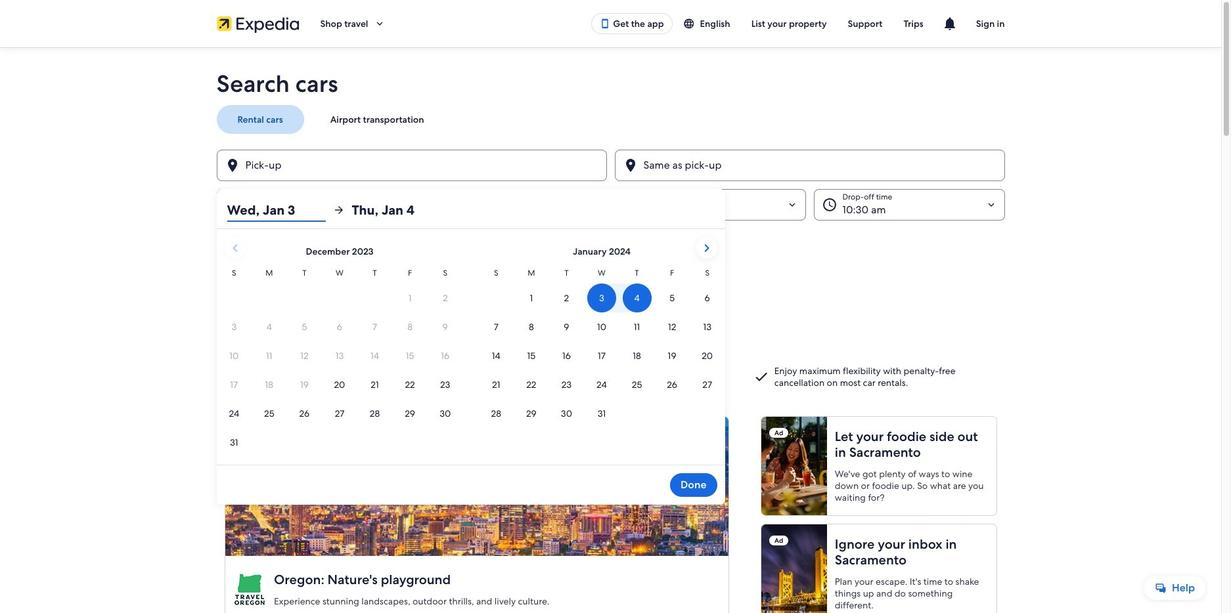 Task type: vqa. For each thing, say whether or not it's contained in the screenshot.
Next month icon
yes



Task type: describe. For each thing, give the bounding box(es) containing it.
previous month image
[[227, 240, 243, 256]]

small image
[[683, 18, 700, 30]]



Task type: locate. For each thing, give the bounding box(es) containing it.
next month image
[[699, 240, 714, 256]]

main content
[[0, 47, 1221, 614]]

expedia logo image
[[216, 14, 299, 33]]

tab panel
[[211, 142, 1005, 505]]

download the app button image
[[600, 18, 610, 29]]

communication center icon image
[[942, 16, 958, 32]]

shop travel image
[[373, 18, 385, 30]]



